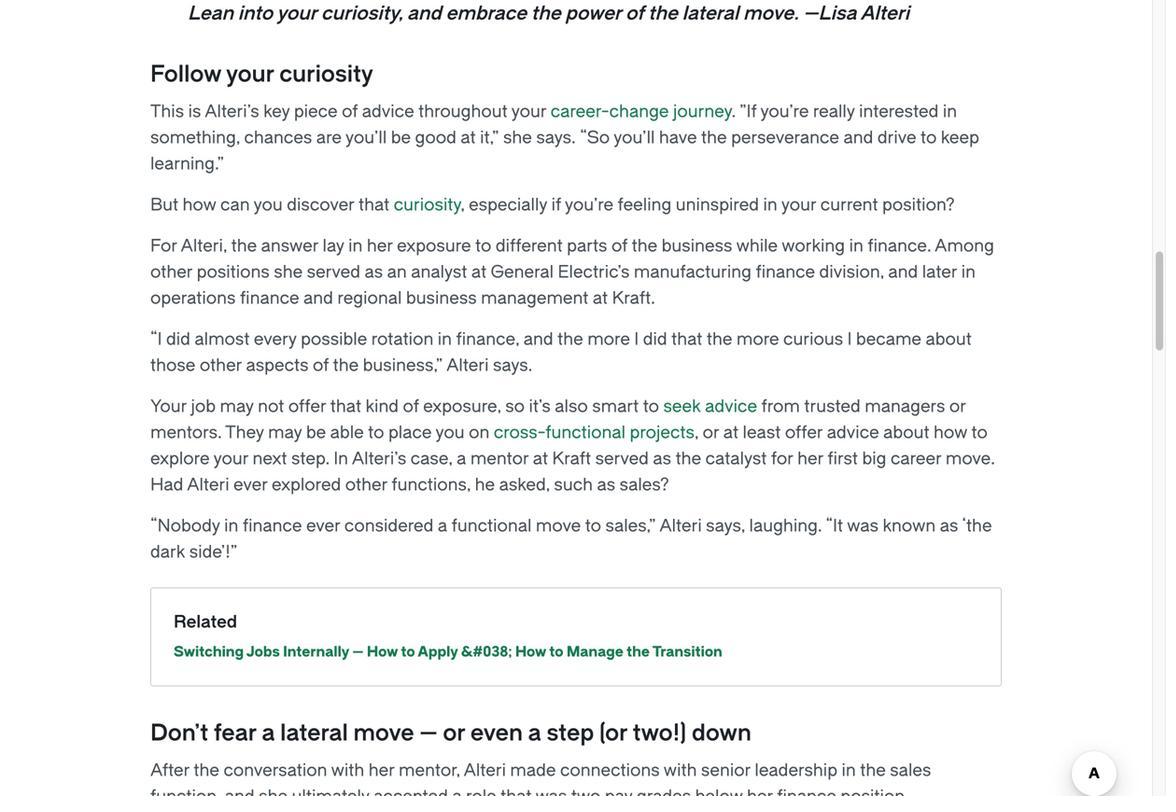 Task type: describe. For each thing, give the bounding box(es) containing it.
a right fear on the left bottom
[[262, 720, 275, 747]]

the up function, at the left of the page
[[194, 761, 219, 781]]

she inside the for alteri, the answer lay in her exposure to different parts of the business while working in finance. among other positions she served as an analyst at general electric's manufacturing finance division, and later in operations finance and regional business management at kraft.
[[274, 263, 303, 282]]

1 horizontal spatial advice
[[705, 397, 757, 417]]

lean into your curiosity, and embrace the power of the lateral move. —lisa alteri
[[188, 3, 909, 24]]

move.
[[946, 449, 995, 469]]

especially
[[469, 195, 547, 215]]

alteri's inside , or at least offer advice about how to explore your next step. in alteri's case, a mentor at kraft served as the catalyst for her first big career move. had alteri ever explored other functions, he asked, such as sales?
[[352, 449, 406, 469]]

that left curiosity link
[[358, 195, 390, 215]]

and inside . "if you're really interested in something, chances are you'll be good at it," she says. "so you'll have the perseverance and drive to keep learning."
[[843, 128, 873, 148]]

1 i from the left
[[634, 330, 639, 349]]

as right such
[[597, 475, 615, 495]]

how inside , or at least offer advice about how to explore your next step. in alteri's case, a mentor at kraft served as the catalyst for her first big career move. had alteri ever explored other functions, he asked, such as sales?
[[934, 423, 967, 443]]

in right lay
[[348, 236, 363, 256]]

it,"
[[480, 128, 499, 148]]

have
[[659, 128, 697, 148]]

, inside , or at least offer advice about how to explore your next step. in alteri's case, a mentor at kraft served as the catalyst for her first big career move. had alteri ever explored other functions, he asked, such as sales?
[[695, 423, 698, 443]]

really
[[813, 102, 855, 122]]

function,
[[150, 787, 221, 796]]

accepted
[[374, 787, 448, 796]]

at up catalyst
[[723, 423, 739, 443]]

about inside , or at least offer advice about how to explore your next step. in alteri's case, a mentor at kraft served as the catalyst for her first big career move. had alteri ever explored other functions, he asked, such as sales?
[[883, 423, 929, 443]]

drive
[[877, 128, 916, 148]]

job
[[191, 397, 216, 417]]

served inside the for alteri, the answer lay in her exposure to different parts of the business while working in finance. among other positions she served as an analyst at general electric's manufacturing finance division, and later in operations finance and regional business management at kraft.
[[307, 263, 360, 282]]

don't
[[150, 720, 208, 747]]

1 did from the left
[[166, 330, 190, 349]]

different
[[496, 236, 563, 256]]

connections
[[560, 761, 660, 781]]

piece
[[294, 102, 338, 122]]

so
[[505, 397, 525, 417]]

considered
[[344, 516, 434, 536]]

sales
[[890, 761, 931, 781]]

finance inside after the conversation with her mentor, alteri made connections with senior leadership in the sales function, and she ultimately accepted a role that was two pay grades below her finance position.
[[777, 787, 836, 796]]

and down finance.
[[888, 263, 918, 282]]

a left step
[[528, 720, 541, 747]]

1 more from the left
[[587, 330, 630, 349]]

at down electric's
[[593, 289, 608, 308]]

be inside from trusted managers or mentors. they may be able to place you on
[[306, 423, 326, 443]]

possible
[[301, 330, 367, 349]]

cross-
[[494, 423, 545, 443]]

move. —lisa
[[743, 3, 857, 24]]

pay
[[605, 787, 632, 796]]

as down projects
[[653, 449, 671, 469]]

discover
[[287, 195, 354, 215]]

least
[[743, 423, 781, 443]]

alteri right move. —lisa
[[860, 3, 909, 24]]

throughout
[[418, 102, 508, 122]]

that inside after the conversation with her mentor, alteri made connections with senior leadership in the sales function, and she ultimately accepted a role that was two pay grades below her finance position.
[[501, 787, 532, 796]]

of right power
[[626, 3, 644, 24]]

to inside , or at least offer advice about how to explore your next step. in alteri's case, a mentor at kraft served as the catalyst for her first big career move. had alteri ever explored other functions, he asked, such as sales?
[[971, 423, 988, 443]]

finance,
[[456, 330, 519, 349]]

0 horizontal spatial business
[[406, 289, 477, 308]]

of up place
[[403, 397, 419, 417]]

&#038;
[[461, 644, 512, 661]]

senior
[[701, 761, 751, 781]]

2 with from the left
[[664, 761, 697, 781]]

transition
[[652, 644, 722, 661]]

0 horizontal spatial curiosity
[[279, 61, 373, 87]]

0 vertical spatial alteri's
[[205, 102, 259, 122]]

into
[[238, 3, 273, 24]]

in inside "i did almost every possible rotation in finance, and the more i did that the more curious i became about those other aspects of the business," alteri says.
[[438, 330, 452, 349]]

curiosity,
[[321, 3, 403, 24]]

to inside "nobody in finance ever considered a functional move to sales," alteri says, laughing. "it was known as 'the dark side'!"
[[585, 516, 601, 536]]

"if
[[740, 102, 757, 122]]

your left career-
[[511, 102, 546, 122]]

mentor
[[470, 449, 529, 469]]

learning."
[[150, 154, 224, 174]]

is
[[188, 102, 201, 122]]

exposure,
[[423, 397, 501, 417]]

apply
[[418, 644, 458, 661]]

kraft.
[[612, 289, 655, 308]]

from trusted managers or mentors. they may be able to place you on
[[150, 397, 966, 443]]

in up 'division,'
[[849, 236, 863, 256]]

catalyst
[[705, 449, 767, 469]]

smart
[[592, 397, 639, 417]]

a inside "nobody in finance ever considered a functional move to sales," alteri says, laughing. "it was known as 'the dark side'!"
[[438, 516, 447, 536]]

offer for that
[[288, 397, 326, 417]]

next
[[253, 449, 287, 469]]

lean
[[188, 3, 233, 24]]

able
[[330, 423, 364, 443]]

in inside . "if you're really interested in something, chances are you'll be good at it," she says. "so you'll have the perseverance and drive to keep learning."
[[943, 102, 957, 122]]

of right piece
[[342, 102, 358, 122]]

role
[[466, 787, 496, 796]]

that up 'able'
[[330, 397, 361, 417]]

change
[[609, 102, 669, 122]]

became
[[856, 330, 921, 349]]

in down among
[[961, 263, 976, 282]]

a inside after the conversation with her mentor, alteri made connections with senior leadership in the sales function, and she ultimately accepted a role that was two pay grades below her finance position.
[[452, 787, 462, 796]]

(or
[[599, 720, 627, 747]]

"nobody in finance ever considered a functional move to sales," alteri says, laughing. "it was known as 'the dark side'!"
[[150, 516, 992, 562]]

or inside , or at least offer advice about how to explore your next step. in alteri's case, a mentor at kraft served as the catalyst for her first big career move. had alteri ever explored other functions, he asked, such as sales?
[[703, 423, 719, 443]]

exposure
[[397, 236, 471, 256]]

laughing.
[[749, 516, 822, 536]]

case,
[[411, 449, 452, 469]]

those
[[150, 356, 195, 376]]

other inside "i did almost every possible rotation in finance, and the more i did that the more curious i became about those other aspects of the business," alteri says.
[[200, 356, 242, 376]]

ever inside "nobody in finance ever considered a functional move to sales," alteri says, laughing. "it was known as 'the dark side'!"
[[306, 516, 340, 536]]

even
[[470, 720, 523, 747]]

mentors.
[[150, 423, 222, 443]]

at up asked,
[[533, 449, 548, 469]]

working
[[782, 236, 845, 256]]

finance up every at the left top of page
[[240, 289, 299, 308]]

her inside , or at least offer advice about how to explore your next step. in alteri's case, a mentor at kraft served as the catalyst for her first big career move. had alteri ever explored other functions, he asked, such as sales?
[[797, 449, 823, 469]]

in inside "nobody in finance ever considered a functional move to sales," alteri says, laughing. "it was known as 'the dark side'!"
[[224, 516, 238, 536]]

if
[[551, 195, 561, 215]]

finance inside "nobody in finance ever considered a functional move to sales," alteri says, laughing. "it was known as 'the dark side'!"
[[243, 516, 302, 536]]

alteri,
[[181, 236, 227, 256]]

was inside after the conversation with her mentor, alteri made connections with senior leadership in the sales function, and she ultimately accepted a role that was two pay grades below her finance position.
[[536, 787, 567, 796]]

finance down the working
[[756, 263, 815, 282]]

dark
[[150, 543, 185, 562]]

to inside . "if you're really interested in something, chances are you'll be good at it," she says. "so you'll have the perseverance and drive to keep learning."
[[921, 128, 937, 148]]

position.
[[841, 787, 909, 796]]

division,
[[819, 263, 884, 282]]

while
[[736, 236, 778, 256]]

"it
[[826, 516, 843, 536]]

.
[[732, 102, 736, 122]]

and up possible
[[303, 289, 333, 308]]

1 with from the left
[[331, 761, 364, 781]]

move —
[[353, 720, 438, 747]]

follow
[[150, 61, 221, 87]]

it's
[[529, 397, 551, 417]]

to inside the for alteri, the answer lay in her exposure to different parts of the business while working in finance. among other positions she served as an analyst at general electric's manufacturing finance division, and later in operations finance and regional business management at kraft.
[[475, 236, 491, 256]]

alteri inside after the conversation with her mentor, alteri made connections with senior leadership in the sales function, and she ultimately accepted a role that was two pay grades below her finance position.
[[464, 761, 506, 781]]

your inside , or at least offer advice about how to explore your next step. in alteri's case, a mentor at kraft served as the catalyst for her first big career move. had alteri ever explored other functions, he asked, such as sales?
[[213, 449, 248, 469]]

jobs
[[246, 644, 280, 661]]

parts
[[567, 236, 607, 256]]

after
[[150, 761, 189, 781]]

down
[[692, 720, 751, 747]]

trusted
[[804, 397, 861, 417]]

your right "into"
[[277, 3, 317, 24]]

perseverance
[[731, 128, 839, 148]]

be inside . "if you're really interested in something, chances are you'll be good at it," she says. "so you'll have the perseverance and drive to keep learning."
[[391, 128, 411, 148]]

keep
[[941, 128, 979, 148]]

in up while
[[763, 195, 778, 215]]

to left "manage"
[[549, 644, 563, 661]]

to left the apply
[[401, 644, 415, 661]]



Task type: vqa. For each thing, say whether or not it's contained in the screenshot.
the new within Pros Great stepping stone into the field of criminal justice Teaches you new skills and how to work on your own Gives a company any vehicle and gas card
no



Task type: locate. For each thing, give the bounding box(es) containing it.
1 vertical spatial lateral
[[280, 720, 348, 747]]

1 horizontal spatial how
[[515, 644, 546, 661]]

, left the especially
[[461, 195, 465, 215]]

1 you'll from the left
[[345, 128, 387, 148]]

0 horizontal spatial may
[[220, 397, 254, 417]]

0 vertical spatial functional
[[545, 423, 626, 443]]

offer up for
[[785, 423, 823, 443]]

of inside "i did almost every possible rotation in finance, and the more i did that the more curious i became about those other aspects of the business," alteri says.
[[313, 356, 329, 376]]

to right move
[[585, 516, 601, 536]]

as inside "nobody in finance ever considered a functional move to sales," alteri says, laughing. "it was known as 'the dark side'!"
[[940, 516, 958, 536]]

0 horizontal spatial lateral
[[280, 720, 348, 747]]

1 horizontal spatial or
[[703, 423, 719, 443]]

1 horizontal spatial was
[[847, 516, 879, 536]]

1 vertical spatial advice
[[705, 397, 757, 417]]

may inside from trusted managers or mentors. they may be able to place you on
[[268, 423, 302, 443]]

she right it,"
[[503, 128, 532, 148]]

alteri inside "i did almost every possible rotation in finance, and the more i did that the more curious i became about those other aspects of the business," alteri says.
[[446, 356, 489, 376]]

. "if you're really interested in something, chances are you'll be good at it," she says. "so you'll have the perseverance and drive to keep learning."
[[150, 102, 979, 174]]

0 vertical spatial may
[[220, 397, 254, 417]]

chances
[[244, 128, 312, 148]]

2 vertical spatial or
[[443, 720, 465, 747]]

lateral
[[682, 3, 739, 24], [280, 720, 348, 747]]

1 horizontal spatial alteri's
[[352, 449, 406, 469]]

alteri inside "nobody in finance ever considered a functional move to sales," alteri says, laughing. "it was known as 'the dark side'!"
[[659, 516, 702, 536]]

he
[[475, 475, 495, 495]]

to up projects
[[643, 397, 659, 417]]

0 vertical spatial other
[[150, 263, 192, 282]]

0 vertical spatial business
[[662, 236, 732, 256]]

with up grades
[[664, 761, 697, 781]]

2 how from the left
[[515, 644, 546, 661]]

a down functions,
[[438, 516, 447, 536]]

2 horizontal spatial other
[[345, 475, 387, 495]]

0 horizontal spatial or
[[443, 720, 465, 747]]

the left power
[[531, 3, 561, 24]]

0 horizontal spatial you
[[254, 195, 283, 215]]

had
[[150, 475, 183, 495]]

was
[[847, 516, 879, 536], [536, 787, 567, 796]]

they
[[225, 423, 264, 443]]

1 horizontal spatial lateral
[[682, 3, 739, 24]]

she down answer
[[274, 263, 303, 282]]

1 horizontal spatial be
[[391, 128, 411, 148]]

first
[[828, 449, 858, 469]]

0 vertical spatial she
[[503, 128, 532, 148]]

curiosity
[[279, 61, 373, 87], [394, 195, 461, 215]]

the right "manage"
[[627, 644, 650, 661]]

how right &#038;
[[515, 644, 546, 661]]

0 horizontal spatial be
[[306, 423, 326, 443]]

with
[[331, 761, 364, 781], [664, 761, 697, 781]]

served down lay
[[307, 263, 360, 282]]

did down kraft.
[[643, 330, 667, 349]]

offer for advice
[[785, 423, 823, 443]]

ever down next
[[233, 475, 268, 495]]

your down they
[[213, 449, 248, 469]]

the down possible
[[333, 356, 359, 376]]

about
[[926, 330, 972, 349], [883, 423, 929, 443]]

ultimately
[[292, 787, 369, 796]]

for alteri, the answer lay in her exposure to different parts of the business while working in finance. among other positions she served as an analyst at general electric's manufacturing finance division, and later in operations finance and regional business management at kraft.
[[150, 236, 994, 308]]

that up the seek
[[671, 330, 702, 349]]

2 horizontal spatial or
[[949, 397, 966, 417]]

1 vertical spatial about
[[883, 423, 929, 443]]

1 vertical spatial served
[[595, 449, 649, 469]]

1 horizontal spatial with
[[664, 761, 697, 781]]

0 horizontal spatial did
[[166, 330, 190, 349]]

alteri left says,
[[659, 516, 702, 536]]

a inside , or at least offer advice about how to explore your next step. in alteri's case, a mentor at kraft served as the catalyst for her first big career move. had alteri ever explored other functions, he asked, such as sales?
[[457, 449, 466, 469]]

at left it,"
[[461, 128, 476, 148]]

0 vertical spatial served
[[307, 263, 360, 282]]

be left good
[[391, 128, 411, 148]]

about down the managers
[[883, 423, 929, 443]]

finance.
[[868, 236, 931, 256]]

more left curious
[[737, 330, 779, 349]]

the inside . "if you're really interested in something, chances are you'll be good at it," she says. "so you'll have the perseverance and drive to keep learning."
[[701, 128, 727, 148]]

1 vertical spatial be
[[306, 423, 326, 443]]

or down seek advice link
[[703, 423, 719, 443]]

0 vertical spatial about
[[926, 330, 972, 349]]

business up manufacturing
[[662, 236, 732, 256]]

are
[[316, 128, 342, 148]]

big
[[862, 449, 886, 469]]

other inside , or at least offer advice about how to explore your next step. in alteri's case, a mentor at kraft served as the catalyst for her first big career move. had alteri ever explored other functions, he asked, such as sales?
[[345, 475, 387, 495]]

did right "i
[[166, 330, 190, 349]]

2 you'll from the left
[[614, 128, 655, 148]]

0 horizontal spatial how
[[367, 644, 398, 661]]

explored
[[272, 475, 341, 495]]

how up move.
[[934, 423, 967, 443]]

1 horizontal spatial other
[[200, 356, 242, 376]]

1 horizontal spatial did
[[643, 330, 667, 349]]

key
[[263, 102, 290, 122]]

for
[[771, 449, 793, 469]]

served up sales?
[[595, 449, 649, 469]]

as inside the for alteri, the answer lay in her exposure to different parts of the business while working in finance. among other positions she served as an analyst at general electric's manufacturing finance division, and later in operations finance and regional business management at kraft.
[[365, 263, 383, 282]]

in up position.
[[842, 761, 856, 781]]

i right curious
[[847, 330, 852, 349]]

and down really
[[843, 128, 873, 148]]

follow your curiosity
[[150, 61, 373, 87]]

1 vertical spatial or
[[703, 423, 719, 443]]

0 horizontal spatial how
[[183, 195, 216, 215]]

0 vertical spatial advice
[[362, 102, 414, 122]]

ever down the explored
[[306, 516, 340, 536]]

1 vertical spatial ,
[[695, 423, 698, 443]]

"nobody
[[150, 516, 220, 536]]

alteri's
[[205, 102, 259, 122], [352, 449, 406, 469]]

the up position.
[[860, 761, 886, 781]]

and left embrace
[[407, 3, 441, 24]]

0 vertical spatial was
[[847, 516, 879, 536]]

switching
[[174, 644, 244, 661]]

place
[[388, 423, 432, 443]]

the down feeling
[[632, 236, 657, 256]]

be
[[391, 128, 411, 148], [306, 423, 326, 443]]

she inside . "if you're really interested in something, chances are you'll be good at it," she says. "so you'll have the perseverance and drive to keep learning."
[[503, 128, 532, 148]]

interested
[[859, 102, 939, 122]]

you inside from trusted managers or mentors. they may be able to place you on
[[436, 423, 465, 443]]

0 horizontal spatial you'll
[[345, 128, 387, 148]]

lateral up conversation
[[280, 720, 348, 747]]

from
[[761, 397, 800, 417]]

0 horizontal spatial functional
[[452, 516, 532, 536]]

of right parts on the top of page
[[611, 236, 628, 256]]

management
[[481, 289, 589, 308]]

1 vertical spatial offer
[[785, 423, 823, 443]]

and inside "i did almost every possible rotation in finance, and the more i did that the more curious i became about those other aspects of the business," alteri says.
[[524, 330, 553, 349]]

2 did from the left
[[643, 330, 667, 349]]

journey
[[673, 102, 732, 122]]

1 vertical spatial how
[[934, 423, 967, 443]]

0 vertical spatial ,
[[461, 195, 465, 215]]

mentor,
[[399, 761, 460, 781]]

functional
[[545, 423, 626, 443], [452, 516, 532, 536]]

ever inside , or at least offer advice about how to explore your next step. in alteri's case, a mentor at kraft served as the catalyst for her first big career move. had alteri ever explored other functions, he asked, such as sales?
[[233, 475, 268, 495]]

this is alteri's key piece of advice throughout your career-change journey
[[150, 102, 732, 122]]

2 vertical spatial other
[[345, 475, 387, 495]]

conversation
[[224, 761, 327, 781]]

1 vertical spatial alteri's
[[352, 449, 406, 469]]

be up step.
[[306, 423, 326, 443]]

finance down "leadership"
[[777, 787, 836, 796]]

a left "role" in the left bottom of the page
[[452, 787, 462, 796]]

1 vertical spatial functional
[[452, 516, 532, 536]]

1 horizontal spatial more
[[737, 330, 779, 349]]

0 vertical spatial curiosity
[[279, 61, 373, 87]]

curiosity up exposure
[[394, 195, 461, 215]]

0 horizontal spatial more
[[587, 330, 630, 349]]

1 horizontal spatial business
[[662, 236, 732, 256]]

your up key
[[226, 61, 274, 87]]

2 vertical spatial advice
[[827, 423, 879, 443]]

may
[[220, 397, 254, 417], [268, 423, 302, 443]]

her right for
[[797, 449, 823, 469]]

1 vertical spatial you
[[436, 423, 465, 443]]

alteri's right is
[[205, 102, 259, 122]]

1 horizontal spatial i
[[847, 330, 852, 349]]

her inside the for alteri, the answer lay in her exposure to different parts of the business while working in finance. among other positions she served as an analyst at general electric's manufacturing finance division, and later in operations finance and regional business management at kraft.
[[367, 236, 393, 256]]

2 vertical spatial she
[[259, 787, 288, 796]]

grades
[[637, 787, 691, 796]]

she down conversation
[[259, 787, 288, 796]]

offer
[[288, 397, 326, 417], [785, 423, 823, 443]]

1 vertical spatial curiosity
[[394, 195, 461, 215]]

offer inside , or at least offer advice about how to explore your next step. in alteri's case, a mentor at kraft served as the catalyst for her first big career move. had alteri ever explored other functions, he asked, such as sales?
[[785, 423, 823, 443]]

business down analyst
[[406, 289, 477, 308]]

"i
[[150, 330, 162, 349]]

or inside from trusted managers or mentors. they may be able to place you on
[[949, 397, 966, 417]]

alteri's right in
[[352, 449, 406, 469]]

0 vertical spatial you
[[254, 195, 283, 215]]

you'll down change
[[614, 128, 655, 148]]

0 horizontal spatial was
[[536, 787, 567, 796]]

1 vertical spatial may
[[268, 423, 302, 443]]

1 how from the left
[[367, 644, 398, 661]]

0 vertical spatial offer
[[288, 397, 326, 417]]

how right —
[[367, 644, 398, 661]]

0 horizontal spatial with
[[331, 761, 364, 781]]

her up "accepted"
[[369, 761, 395, 781]]

1 horizontal spatial ever
[[306, 516, 340, 536]]

every
[[254, 330, 297, 349]]

that down made
[[501, 787, 532, 796]]

embrace
[[446, 3, 527, 24]]

advice up least
[[705, 397, 757, 417]]

2 horizontal spatial advice
[[827, 423, 879, 443]]

managers
[[865, 397, 945, 417]]

0 horizontal spatial i
[[634, 330, 639, 349]]

curiosity link
[[394, 195, 461, 215]]

the down projects
[[676, 449, 701, 469]]

at right analyst
[[471, 263, 487, 282]]

or
[[949, 397, 966, 417], [703, 423, 719, 443], [443, 720, 465, 747]]

at
[[461, 128, 476, 148], [471, 263, 487, 282], [593, 289, 608, 308], [723, 423, 739, 443], [533, 449, 548, 469]]

your
[[277, 3, 317, 24], [226, 61, 274, 87], [511, 102, 546, 122], [781, 195, 816, 215], [213, 449, 248, 469]]

may up they
[[220, 397, 254, 417]]

1 horizontal spatial may
[[268, 423, 302, 443]]

your
[[150, 397, 187, 417]]

the up seek advice link
[[707, 330, 732, 349]]

0 vertical spatial be
[[391, 128, 411, 148]]

about right became
[[926, 330, 972, 349]]

to left different
[[475, 236, 491, 256]]

the right power
[[648, 3, 678, 24]]

1 horizontal spatial ,
[[695, 423, 698, 443]]

served inside , or at least offer advice about how to explore your next step. in alteri's case, a mentor at kraft served as the catalyst for her first big career move. had alteri ever explored other functions, he asked, such as sales?
[[595, 449, 649, 469]]

as left an
[[365, 263, 383, 282]]

may down not
[[268, 423, 302, 443]]

1 vertical spatial she
[[274, 263, 303, 282]]

did
[[166, 330, 190, 349], [643, 330, 667, 349]]

1 vertical spatial other
[[200, 356, 242, 376]]

at inside . "if you're really interested in something, chances are you'll be good at it," she says. "so you'll have the perseverance and drive to keep learning."
[[461, 128, 476, 148]]

not
[[258, 397, 284, 417]]

advice inside , or at least offer advice about how to explore your next step. in alteri's case, a mentor at kraft served as the catalyst for her first big career move. had alteri ever explored other functions, he asked, such as sales?
[[827, 423, 879, 443]]

you'll
[[345, 128, 387, 148], [614, 128, 655, 148]]

you right can
[[254, 195, 283, 215]]

explore
[[150, 449, 210, 469]]

other down almost
[[200, 356, 242, 376]]

0 vertical spatial how
[[183, 195, 216, 215]]

in up keep
[[943, 102, 957, 122]]

the down management
[[558, 330, 583, 349]]

manage
[[567, 644, 623, 661]]

1 horizontal spatial curiosity
[[394, 195, 461, 215]]

about inside "i did almost every possible rotation in finance, and the more i did that the more curious i became about those other aspects of the business," alteri says.
[[926, 330, 972, 349]]

0 vertical spatial or
[[949, 397, 966, 417]]

alteri inside , or at least offer advice about how to explore your next step. in alteri's case, a mentor at kraft served as the catalyst for her first big career move. had alteri ever explored other functions, he asked, such as sales?
[[187, 475, 229, 495]]

2 i from the left
[[847, 330, 852, 349]]

in
[[943, 102, 957, 122], [763, 195, 778, 215], [348, 236, 363, 256], [849, 236, 863, 256], [961, 263, 976, 282], [438, 330, 452, 349], [224, 516, 238, 536], [842, 761, 856, 781]]

a
[[457, 449, 466, 469], [438, 516, 447, 536], [262, 720, 275, 747], [528, 720, 541, 747], [452, 787, 462, 796]]

1 vertical spatial business
[[406, 289, 477, 308]]

finance down the explored
[[243, 516, 302, 536]]

you're
[[565, 195, 613, 215]]

seek advice link
[[663, 397, 757, 417]]

electric's
[[558, 263, 630, 282]]

the up positions
[[231, 236, 257, 256]]

business,"
[[363, 356, 443, 376]]

0 horizontal spatial other
[[150, 263, 192, 282]]

i
[[634, 330, 639, 349], [847, 330, 852, 349]]

the down journey
[[701, 128, 727, 148]]

asked,
[[499, 475, 550, 495]]

curiosity up piece
[[279, 61, 373, 87]]

seek
[[663, 397, 701, 417]]

cross-functional projects
[[494, 423, 695, 443]]

functional inside "nobody in finance ever considered a functional move to sales," alteri says, laughing. "it was known as 'the dark side'!"
[[452, 516, 532, 536]]

to up move.
[[971, 423, 988, 443]]

your up the working
[[781, 195, 816, 215]]

after the conversation with her mentor, alteri made connections with senior leadership in the sales function, and she ultimately accepted a role that was two pay grades below her finance position.
[[150, 761, 931, 796]]

that inside "i did almost every possible rotation in finance, and the more i did that the more curious i became about those other aspects of the business," alteri says.
[[671, 330, 702, 349]]

in up "side'!""
[[224, 516, 238, 536]]

"i did almost every possible rotation in finance, and the more i did that the more curious i became about those other aspects of the business," alteri says.
[[150, 330, 972, 376]]

on
[[469, 423, 490, 443]]

was inside "nobody in finance ever considered a functional move to sales," alteri says, laughing. "it was known as 'the dark side'!"
[[847, 516, 879, 536]]

sales?
[[620, 475, 669, 495]]

her down the senior at the right of the page
[[747, 787, 773, 796]]

of down possible
[[313, 356, 329, 376]]

0 horizontal spatial advice
[[362, 102, 414, 122]]

of inside the for alteri, the answer lay in her exposure to different parts of the business while working in finance. among other positions she served as an analyst at general electric's manufacturing finance division, and later in operations finance and regional business management at kraft.
[[611, 236, 628, 256]]

don't fear a lateral move — or even a step (or two!) down
[[150, 720, 751, 747]]

leadership
[[755, 761, 837, 781]]

0 vertical spatial lateral
[[682, 3, 739, 24]]

positions
[[197, 263, 270, 282]]

1 horizontal spatial how
[[934, 423, 967, 443]]

in inside after the conversation with her mentor, alteri made connections with senior leadership in the sales function, and she ultimately accepted a role that was two pay grades below her finance position.
[[842, 761, 856, 781]]

offer right not
[[288, 397, 326, 417]]

that
[[358, 195, 390, 215], [671, 330, 702, 349], [330, 397, 361, 417], [501, 787, 532, 796]]

move
[[536, 516, 581, 536]]

or right the managers
[[949, 397, 966, 417]]

you're
[[760, 102, 809, 122]]

two
[[571, 787, 601, 796]]

the inside , or at least offer advice about how to explore your next step. in alteri's case, a mentor at kraft served as the catalyst for her first big career move. had alteri ever explored other functions, he asked, such as sales?
[[676, 449, 701, 469]]

alteri down explore at the left of page
[[187, 475, 229, 495]]

other inside the for alteri, the answer lay in her exposure to different parts of the business while working in finance. among other positions she served as an analyst at general electric's manufacturing finance division, and later in operations finance and regional business management at kraft.
[[150, 263, 192, 282]]

0 horizontal spatial served
[[307, 263, 360, 282]]

0 horizontal spatial alteri's
[[205, 102, 259, 122]]

manufacturing
[[634, 263, 752, 282]]

0 horizontal spatial ever
[[233, 475, 268, 495]]

as left 'the
[[940, 516, 958, 536]]

and down conversation
[[225, 787, 255, 796]]

a right case,
[[457, 449, 466, 469]]

feeling
[[618, 195, 672, 215]]

1 horizontal spatial offer
[[785, 423, 823, 443]]

1 horizontal spatial served
[[595, 449, 649, 469]]

0 horizontal spatial offer
[[288, 397, 326, 417]]

more down kraft.
[[587, 330, 630, 349]]

in right rotation at the top
[[438, 330, 452, 349]]

1 horizontal spatial you'll
[[614, 128, 655, 148]]

2 more from the left
[[737, 330, 779, 349]]

, or at least offer advice about how to explore your next step. in alteri's case, a mentor at kraft served as the catalyst for her first big career move. had alteri ever explored other functions, he asked, such as sales?
[[150, 423, 995, 495]]

she inside after the conversation with her mentor, alteri made connections with senior leadership in the sales function, and she ultimately accepted a role that was two pay grades below her finance position.
[[259, 787, 288, 796]]

sales,"
[[605, 516, 656, 536]]

her up an
[[367, 236, 393, 256]]

kraft
[[552, 449, 591, 469]]

advice right piece
[[362, 102, 414, 122]]

1 horizontal spatial functional
[[545, 423, 626, 443]]

you'll right are
[[345, 128, 387, 148]]

1 horizontal spatial you
[[436, 423, 465, 443]]

general
[[491, 263, 554, 282]]

0 vertical spatial ever
[[233, 475, 268, 495]]

functional up the kraft at the bottom
[[545, 423, 626, 443]]

1 vertical spatial was
[[536, 787, 567, 796]]

'the
[[962, 516, 992, 536]]

and inside after the conversation with her mentor, alteri made connections with senior leadership in the sales function, and she ultimately accepted a role that was two pay grades below her finance position.
[[225, 787, 255, 796]]

1 vertical spatial ever
[[306, 516, 340, 536]]

to inside from trusted managers or mentors. they may be able to place you on
[[368, 423, 384, 443]]

0 horizontal spatial ,
[[461, 195, 465, 215]]

current
[[820, 195, 878, 215]]



